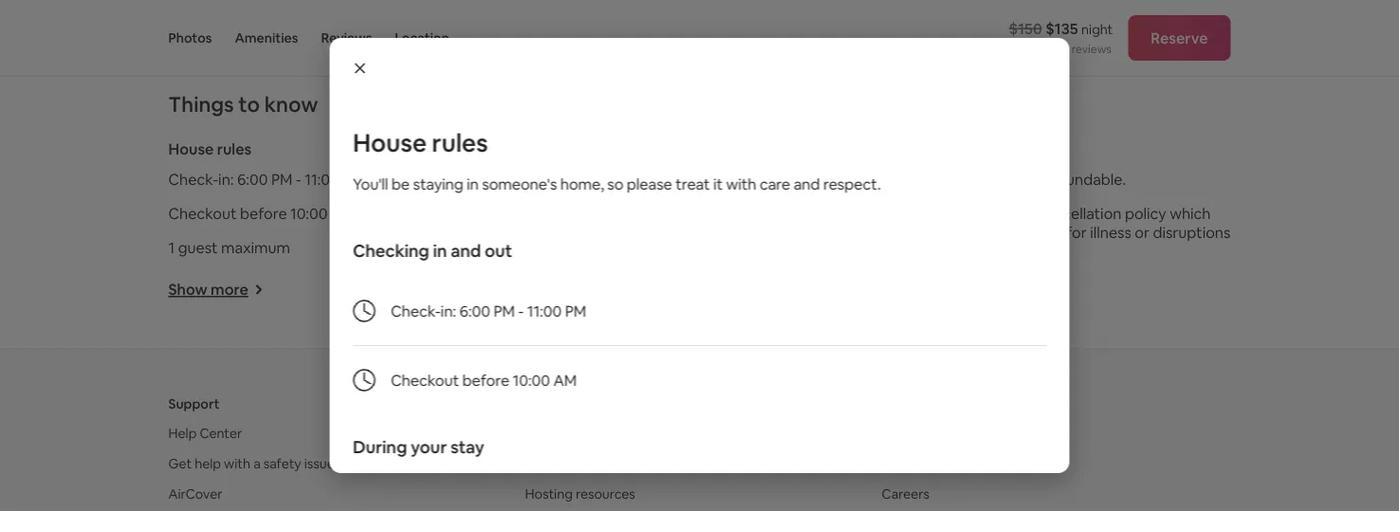 Task type: vqa. For each thing, say whether or not it's contained in the screenshot.
Average rating 4.94 (72) image
no



Task type: locate. For each thing, give the bounding box(es) containing it.
house up the "be"
[[352, 127, 426, 159]]

checkout before 10:00 am up maximum
[[168, 204, 354, 223]]

cancellation
[[1038, 204, 1122, 223]]

checking
[[352, 240, 429, 262]]

0 horizontal spatial 11:00
[[305, 169, 339, 189]]

rules inside dialog
[[431, 127, 488, 159]]

1 vertical spatial check-in: 6:00 pm - 11:00 pm
[[390, 301, 586, 321]]

checkout up 'your'
[[390, 370, 459, 390]]

full
[[1013, 204, 1034, 223]]

before
[[240, 204, 287, 223], [462, 370, 509, 390]]

- inside house rules dialog
[[518, 301, 524, 321]]

house down "things"
[[168, 139, 214, 158]]

for
[[1067, 222, 1087, 242], [582, 455, 600, 472]]

1 vertical spatial in:
[[440, 301, 456, 321]]

is
[[1001, 169, 1011, 189]]

0 vertical spatial check-
[[168, 169, 218, 189]]

1 vertical spatial 6:00
[[459, 301, 490, 321]]

1  guest maximum
[[168, 238, 290, 257]]

1 vertical spatial checkout before 10:00 am
[[390, 370, 576, 390]]

1 horizontal spatial 6:00
[[459, 301, 490, 321]]

show more button
[[168, 280, 264, 299]]

checkout up guest
[[168, 204, 237, 223]]

0 horizontal spatial check-in: 6:00 pm - 11:00 pm
[[168, 169, 364, 189]]

in right staying
[[466, 174, 478, 194]]

reviews button
[[321, 0, 372, 76]]

0 vertical spatial 6:00
[[237, 169, 268, 189]]

in: up "1  guest maximum"
[[218, 169, 234, 189]]

hosting resources
[[525, 486, 635, 503]]

0 vertical spatial for
[[1067, 222, 1087, 242]]

things
[[168, 91, 234, 118]]

1 horizontal spatial am
[[553, 370, 576, 390]]

in right checking
[[433, 240, 447, 262]]

am down "you'll"
[[331, 204, 354, 223]]

0 vertical spatial am
[[331, 204, 354, 223]]

checkout before 10:00 am inside house rules dialog
[[390, 370, 576, 390]]

0 horizontal spatial checkout before 10:00 am
[[168, 204, 354, 223]]

reviews
[[1072, 42, 1112, 56]]

6:00 inside house rules dialog
[[459, 301, 490, 321]]

illness
[[1090, 222, 1132, 242]]

141
[[1054, 42, 1069, 56]]

check- inside house rules dialog
[[390, 301, 440, 321]]

security camera/recording device
[[528, 169, 764, 189]]

1 vertical spatial am
[[553, 370, 576, 390]]

1 vertical spatial checkout
[[390, 370, 459, 390]]

1 horizontal spatial 11:00
[[527, 301, 561, 321]]

1 vertical spatial 11:00
[[527, 301, 561, 321]]

1 vertical spatial and
[[450, 240, 481, 262]]

please
[[627, 174, 672, 194]]

1 vertical spatial before
[[462, 370, 509, 390]]

1 horizontal spatial house rules
[[352, 127, 488, 159]]

1 vertical spatial check-
[[390, 301, 440, 321]]

help center
[[168, 425, 242, 442]]

6:00 down out
[[459, 301, 490, 321]]

house for check-
[[168, 139, 214, 158]]

1 horizontal spatial house
[[352, 127, 426, 159]]

home,
[[560, 174, 604, 194]]

0 vertical spatial aircover
[[525, 455, 579, 472]]

6:00 up maximum
[[237, 169, 268, 189]]

hosting resources link
[[525, 486, 635, 503]]

0 vertical spatial 11:00
[[305, 169, 339, 189]]

house rules down "things"
[[168, 139, 252, 158]]

0 horizontal spatial rules
[[217, 139, 252, 158]]

caused
[[887, 241, 937, 261]]

0 horizontal spatial house rules
[[168, 139, 252, 158]]

check-in: 6:00 pm - 11:00 pm
[[168, 169, 364, 189], [390, 301, 586, 321]]

11:00 inside house rules dialog
[[527, 301, 561, 321]]

before up maximum
[[240, 204, 287, 223]]

in
[[466, 174, 478, 194], [433, 240, 447, 262]]

0 horizontal spatial -
[[296, 169, 302, 189]]

1 horizontal spatial -
[[518, 301, 524, 321]]

house
[[352, 127, 426, 159], [168, 139, 214, 158]]

1 vertical spatial for
[[582, 455, 600, 472]]

0 horizontal spatial check-
[[168, 169, 218, 189]]

even
[[940, 222, 973, 242]]

before up stay
[[462, 370, 509, 390]]

1 vertical spatial 10:00
[[512, 370, 550, 390]]

host's
[[967, 204, 1010, 223]]

aircover up the hosting
[[525, 455, 579, 472]]

am up the aircover for hosts link
[[553, 370, 576, 390]]

house rules inside dialog
[[352, 127, 488, 159]]

photos
[[168, 29, 212, 46]]

check-in: 6:00 pm - 11:00 pm up maximum
[[168, 169, 364, 189]]

$150
[[1009, 19, 1042, 38]]

careers
[[882, 486, 930, 503]]

0 horizontal spatial aircover
[[168, 486, 222, 503]]

0 horizontal spatial 10:00
[[290, 204, 328, 223]]

0 horizontal spatial with
[[224, 455, 251, 472]]

0 horizontal spatial before
[[240, 204, 287, 223]]

1 horizontal spatial checkout before 10:00 am
[[390, 370, 576, 390]]

this
[[887, 169, 915, 189]]

camera/recording
[[588, 169, 715, 189]]

house rules
[[352, 127, 488, 159], [168, 139, 252, 158]]

security
[[528, 169, 585, 189]]

know
[[264, 91, 318, 118]]

0 horizontal spatial in:
[[218, 169, 234, 189]]

for left "illness"
[[1067, 222, 1087, 242]]

checkout before 10:00 am up stay
[[390, 370, 576, 390]]

by
[[940, 241, 958, 261]]

0 horizontal spatial in
[[433, 240, 447, 262]]

new features link
[[882, 455, 963, 472]]

aircover for hosts
[[525, 455, 638, 472]]

check-in: 6:00 pm - 11:00 pm inside house rules dialog
[[390, 301, 586, 321]]

0 vertical spatial -
[[296, 169, 302, 189]]

0 vertical spatial in
[[466, 174, 478, 194]]

0 horizontal spatial for
[[582, 455, 600, 472]]

1 horizontal spatial rules
[[431, 127, 488, 159]]

check-
[[168, 169, 218, 189], [390, 301, 440, 321]]

am
[[331, 204, 354, 223], [553, 370, 576, 390]]

to
[[238, 91, 260, 118]]

$135
[[1046, 19, 1078, 38]]

more
[[211, 280, 248, 299]]

location
[[395, 29, 449, 46]]

1 vertical spatial -
[[518, 301, 524, 321]]

0 horizontal spatial 6:00
[[237, 169, 268, 189]]

rules down things to know
[[217, 139, 252, 158]]

for left hosts
[[582, 455, 600, 472]]

with left a
[[224, 455, 251, 472]]

check- down checking in and out
[[390, 301, 440, 321]]

in: down checking in and out
[[440, 301, 456, 321]]

0 horizontal spatial house
[[168, 139, 214, 158]]

0 vertical spatial checkout
[[168, 204, 237, 223]]

this reservation is non-refundable.
[[887, 169, 1126, 189]]

be
[[391, 174, 409, 194]]

you
[[989, 222, 1015, 242]]

1 horizontal spatial aircover
[[525, 455, 579, 472]]

6:00
[[237, 169, 268, 189], [459, 301, 490, 321]]

1 horizontal spatial for
[[1067, 222, 1087, 242]]

checking in and out
[[352, 240, 512, 262]]

checkout inside house rules dialog
[[390, 370, 459, 390]]

1 horizontal spatial with
[[726, 174, 756, 194]]

hosts
[[603, 455, 638, 472]]

aircover for hosts link
[[525, 455, 638, 472]]

rules
[[431, 127, 488, 159], [217, 139, 252, 158]]

review the host's full cancellation policy which applies even if you cancel for illness or disruptions caused by covid-19.
[[887, 204, 1231, 261]]

aircover
[[525, 455, 579, 472], [168, 486, 222, 503]]

10:00 inside house rules dialog
[[512, 370, 550, 390]]

1 horizontal spatial check-in: 6:00 pm - 11:00 pm
[[390, 301, 586, 321]]

checkout
[[168, 204, 237, 223], [390, 370, 459, 390]]

aircover down help
[[168, 486, 222, 503]]

location button
[[395, 0, 449, 76]]

1 horizontal spatial 10:00
[[512, 370, 550, 390]]

0 horizontal spatial checkout
[[168, 204, 237, 223]]

and left out
[[450, 240, 481, 262]]

for inside review the host's full cancellation policy which applies even if you cancel for illness or disruptions caused by covid-19.
[[1067, 222, 1087, 242]]

1 vertical spatial aircover
[[168, 486, 222, 503]]

1 horizontal spatial in:
[[440, 301, 456, 321]]

0 vertical spatial with
[[726, 174, 756, 194]]

if
[[977, 222, 986, 242]]

help
[[195, 455, 221, 472]]

non-
[[1014, 169, 1046, 189]]

1 horizontal spatial before
[[462, 370, 509, 390]]

new features
[[882, 455, 963, 472]]

check-in: 6:00 pm - 11:00 pm down out
[[390, 301, 586, 321]]

house rules up staying
[[352, 127, 488, 159]]

pm
[[271, 169, 293, 189], [343, 169, 364, 189], [493, 301, 515, 321], [565, 301, 586, 321]]

1 horizontal spatial checkout
[[390, 370, 459, 390]]

rules for 6:00
[[217, 139, 252, 158]]

check- up guest
[[168, 169, 218, 189]]

in:
[[218, 169, 234, 189], [440, 301, 456, 321]]

photos button
[[168, 0, 212, 76]]

new
[[882, 455, 910, 472]]

house for you'll
[[352, 127, 426, 159]]

0 vertical spatial in:
[[218, 169, 234, 189]]

house inside dialog
[[352, 127, 426, 159]]

house rules for in:
[[168, 139, 252, 158]]

hosting
[[525, 486, 573, 503]]

and right the care
[[793, 174, 820, 194]]

staying
[[413, 174, 463, 194]]

help
[[168, 425, 197, 442]]

with right it
[[726, 174, 756, 194]]

and
[[793, 174, 820, 194], [450, 240, 481, 262]]

with
[[726, 174, 756, 194], [224, 455, 251, 472]]

1 horizontal spatial and
[[793, 174, 820, 194]]

get help with a safety issue link
[[168, 455, 335, 472]]

show more
[[168, 280, 248, 299]]

1 horizontal spatial check-
[[390, 301, 440, 321]]

rules up staying
[[431, 127, 488, 159]]

10:00
[[290, 204, 328, 223], [512, 370, 550, 390]]



Task type: describe. For each thing, give the bounding box(es) containing it.
out
[[484, 240, 512, 262]]

covid-
[[961, 241, 1014, 261]]

0 vertical spatial checkout before 10:00 am
[[168, 204, 354, 223]]

which
[[1170, 204, 1211, 223]]

center
[[200, 425, 242, 442]]

treat
[[675, 174, 710, 194]]

0 horizontal spatial am
[[331, 204, 354, 223]]

during your stay
[[352, 436, 484, 459]]

applies
[[887, 222, 936, 242]]

show
[[168, 280, 207, 299]]

0 vertical spatial check-in: 6:00 pm - 11:00 pm
[[168, 169, 364, 189]]

0 horizontal spatial and
[[450, 240, 481, 262]]

refundable.
[[1046, 169, 1126, 189]]

reviews
[[321, 29, 372, 46]]

reservation
[[919, 169, 997, 189]]

amenities button
[[235, 0, 298, 76]]

aircover for aircover for hosts
[[525, 455, 579, 472]]

the
[[940, 204, 963, 223]]

with inside house rules dialog
[[726, 174, 756, 194]]

your
[[410, 436, 447, 459]]

someone's
[[482, 174, 557, 194]]

0 vertical spatial and
[[793, 174, 820, 194]]

guest
[[178, 238, 218, 257]]

0 vertical spatial before
[[240, 204, 287, 223]]

1
[[168, 238, 175, 257]]

maximum
[[221, 238, 290, 257]]

19.
[[1014, 241, 1032, 261]]

cancel
[[1018, 222, 1063, 242]]

or
[[1135, 222, 1150, 242]]

safety
[[264, 455, 301, 472]]

device
[[718, 169, 764, 189]]

before inside house rules dialog
[[462, 370, 509, 390]]

respect.
[[823, 174, 881, 194]]

during
[[352, 436, 407, 459]]

aircover link
[[168, 486, 222, 503]]

get help with a safety issue
[[168, 455, 335, 472]]

support
[[168, 395, 220, 412]]

features
[[912, 455, 963, 472]]

it
[[713, 174, 722, 194]]

get
[[168, 455, 192, 472]]

house rules for be
[[352, 127, 488, 159]]

rules for staying
[[431, 127, 488, 159]]

house rules dialog
[[330, 38, 1070, 511]]

review
[[887, 204, 936, 223]]

in: inside house rules dialog
[[440, 301, 456, 321]]

resources
[[576, 486, 635, 503]]

stay
[[450, 436, 484, 459]]

amenities
[[235, 29, 298, 46]]

so
[[607, 174, 623, 194]]

care
[[759, 174, 790, 194]]

reserve
[[1151, 28, 1208, 47]]

disruptions
[[1153, 222, 1231, 242]]

a
[[253, 455, 261, 472]]

issue
[[304, 455, 335, 472]]

you'll
[[352, 174, 388, 194]]

$150 $135 night 141 reviews
[[1009, 19, 1113, 56]]

policy
[[1125, 204, 1167, 223]]

night
[[1082, 20, 1113, 37]]

1 vertical spatial in
[[433, 240, 447, 262]]

reserve button
[[1128, 15, 1231, 61]]

1 horizontal spatial in
[[466, 174, 478, 194]]

0 vertical spatial 10:00
[[290, 204, 328, 223]]

aircover for the aircover link
[[168, 486, 222, 503]]

help center link
[[168, 425, 242, 442]]

things to know
[[168, 91, 318, 118]]

you'll be staying in someone's home, so please treat it with care and respect.
[[352, 174, 881, 194]]

am inside house rules dialog
[[553, 370, 576, 390]]

careers link
[[882, 486, 930, 503]]

1 vertical spatial with
[[224, 455, 251, 472]]



